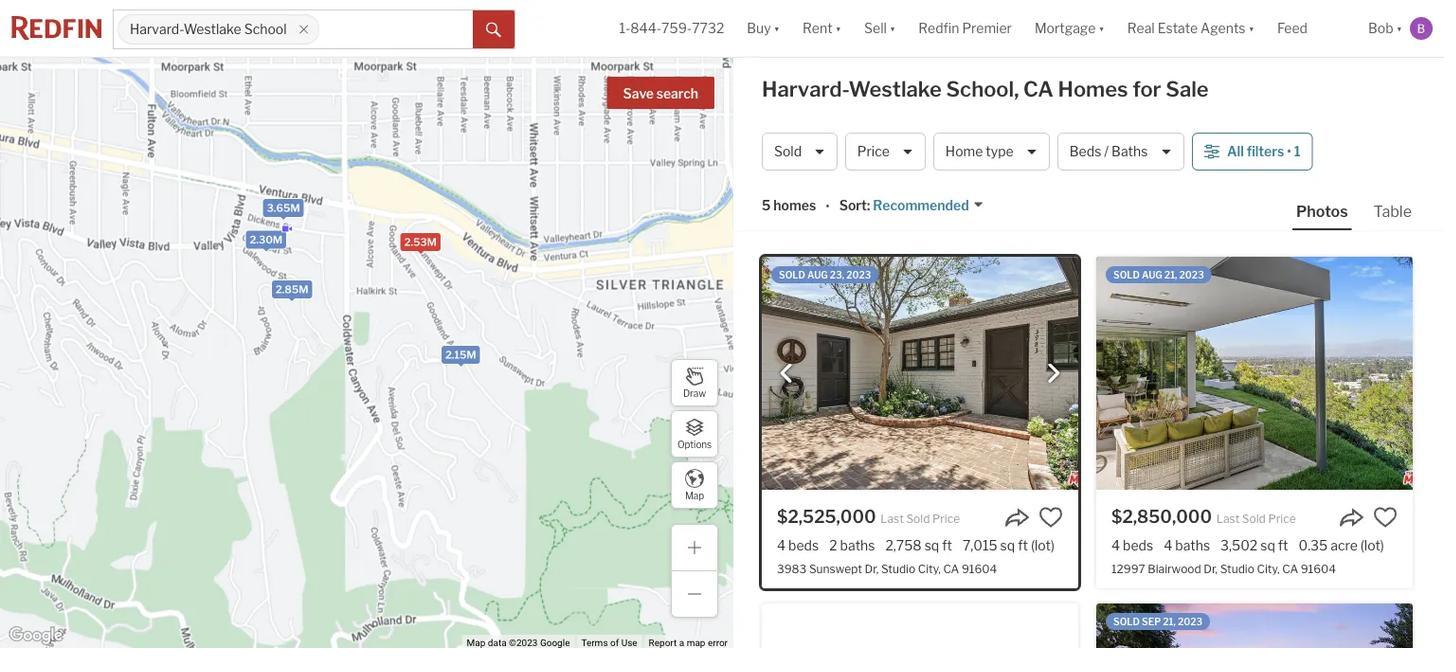 Task type: describe. For each thing, give the bounding box(es) containing it.
school,
[[946, 76, 1019, 102]]

city, for $2,850,000
[[1257, 562, 1280, 576]]

save search button
[[607, 77, 715, 109]]

759-
[[662, 20, 692, 36]]

sort :
[[839, 197, 870, 214]]

last sold price for $2,850,000
[[1217, 512, 1296, 526]]

aug for 23,
[[808, 269, 828, 281]]

2.53m
[[404, 236, 437, 248]]

photos
[[1297, 202, 1348, 220]]

all
[[1227, 143, 1244, 160]]

photo of 13025 dickens st, studio city, ca 91604 image
[[1097, 604, 1413, 648]]

studio for $2,850,000
[[1220, 562, 1255, 576]]

1 (lot) from the left
[[1031, 537, 1055, 553]]

2.15m
[[445, 349, 476, 361]]

5 homes •
[[762, 197, 830, 215]]

buy
[[747, 20, 771, 36]]

4 for $2,525,000
[[777, 537, 786, 553]]

last for $2,850,000
[[1217, 512, 1240, 526]]

2 ft from the left
[[1018, 537, 1028, 553]]

3,502
[[1221, 537, 1258, 553]]

0.35
[[1299, 537, 1328, 553]]

blairwood
[[1148, 562, 1202, 576]]

all filters • 1 button
[[1192, 133, 1313, 171]]

1-844-759-7732
[[619, 20, 724, 36]]

options button
[[671, 410, 718, 458]]

homes
[[1058, 76, 1128, 102]]

sold for sold sep 21, 2023
[[1114, 616, 1140, 627]]

price button
[[845, 133, 926, 171]]

$2,525,000
[[777, 506, 876, 527]]

23,
[[830, 269, 845, 281]]

mortgage ▾
[[1035, 20, 1105, 36]]

options
[[678, 439, 712, 450]]

harvard-westlake school, ca homes for sale
[[762, 76, 1209, 102]]

map
[[685, 490, 704, 502]]

sell ▾ button
[[853, 0, 907, 57]]

sold for $2,525,000
[[906, 512, 930, 526]]

baths
[[1112, 143, 1148, 160]]

$2,850,000
[[1112, 506, 1212, 527]]

rent ▾
[[803, 20, 842, 36]]

ft for $2,525,000
[[942, 537, 952, 553]]

real estate agents ▾ button
[[1116, 0, 1266, 57]]

beds
[[1070, 143, 1102, 160]]

:
[[867, 197, 870, 214]]

1-844-759-7732 link
[[619, 20, 724, 36]]

last sold price for $2,525,000
[[881, 512, 960, 526]]

table
[[1374, 202, 1412, 220]]

redfin premier button
[[907, 0, 1023, 57]]

7,015 sq ft (lot)
[[963, 537, 1055, 553]]

type
[[986, 143, 1014, 160]]

feed button
[[1266, 0, 1357, 57]]

photo of 3983 sunswept dr, studio city, ca 91604 image
[[762, 257, 1079, 490]]

91604 for $2,525,000
[[962, 562, 997, 576]]

user photo image
[[1410, 17, 1433, 40]]

3983
[[777, 562, 807, 576]]

sold aug 23, 2023
[[779, 269, 871, 281]]

▾ for sell ▾
[[890, 20, 896, 36]]

sell ▾ button
[[864, 0, 896, 57]]

0.35 acre (lot)
[[1299, 537, 1385, 553]]

3,502 sq ft
[[1221, 537, 1288, 553]]

2.30m
[[250, 234, 283, 246]]

3.65m
[[267, 202, 300, 214]]

all filters • 1
[[1227, 143, 1301, 160]]

for
[[1133, 76, 1162, 102]]

4 beds for $2,850,000
[[1112, 537, 1154, 553]]

harvard-westlake school
[[130, 21, 287, 37]]

favorite button image for $2,850,000
[[1373, 505, 1398, 530]]

rent
[[803, 20, 833, 36]]

premier
[[962, 20, 1012, 36]]

favorite button checkbox
[[1373, 505, 1398, 530]]

ad region
[[762, 604, 1079, 648]]

5 ▾ from the left
[[1249, 20, 1255, 36]]

sold button
[[762, 133, 838, 171]]

beds / baths button
[[1058, 133, 1185, 171]]

home type
[[946, 143, 1014, 160]]

map region
[[0, 3, 899, 648]]

draw button
[[671, 359, 718, 407]]

sell ▾
[[864, 20, 896, 36]]

harvard- for harvard-westlake school, ca homes for sale
[[762, 76, 849, 102]]

ca for $2,850,000
[[1282, 562, 1299, 576]]

westlake for school
[[184, 21, 241, 37]]

1 horizontal spatial ca
[[1024, 76, 1054, 102]]

real estate agents ▾
[[1128, 20, 1255, 36]]

filters
[[1247, 143, 1284, 160]]

recommended
[[873, 197, 969, 214]]

4 beds for $2,525,000
[[777, 537, 819, 553]]

beds for $2,850,000
[[1123, 537, 1154, 553]]

last for $2,525,000
[[881, 512, 904, 526]]

westlake for school,
[[849, 76, 942, 102]]

1
[[1294, 143, 1301, 160]]

buy ▾
[[747, 20, 780, 36]]

sort
[[839, 197, 867, 214]]

2,758 sq ft
[[886, 537, 952, 553]]

/
[[1104, 143, 1109, 160]]

bob
[[1369, 20, 1394, 36]]

favorite button checkbox
[[1039, 505, 1063, 530]]

estate
[[1158, 20, 1198, 36]]

recommended button
[[870, 197, 984, 215]]

7732
[[692, 20, 724, 36]]

photos button
[[1293, 201, 1370, 230]]

price for $2,525,000
[[932, 512, 960, 526]]

ca for $2,525,000
[[943, 562, 959, 576]]



Task type: locate. For each thing, give the bounding box(es) containing it.
last up 2,758
[[881, 512, 904, 526]]

harvard- for harvard-westlake school
[[130, 21, 184, 37]]

city, down 3,502 sq ft
[[1257, 562, 1280, 576]]

0 horizontal spatial dr,
[[865, 562, 879, 576]]

buy ▾ button
[[736, 0, 791, 57]]

favorite button image for $2,525,000
[[1039, 505, 1063, 530]]

aug for 21,
[[1142, 269, 1163, 281]]

2 last sold price from the left
[[1217, 512, 1296, 526]]

▾ right mortgage
[[1099, 20, 1105, 36]]

ca down 2,758 sq ft
[[943, 562, 959, 576]]

0 vertical spatial 21,
[[1165, 269, 1178, 281]]

search
[[657, 86, 698, 102]]

dr, down 2 baths
[[865, 562, 879, 576]]

1 horizontal spatial last
[[1217, 512, 1240, 526]]

1 sq from the left
[[925, 537, 939, 553]]

1 horizontal spatial favorite button image
[[1373, 505, 1398, 530]]

sq right 7,015
[[1000, 537, 1015, 553]]

save
[[623, 86, 654, 102]]

4 up 3983
[[777, 537, 786, 553]]

submit search image
[[486, 22, 501, 38]]

1 horizontal spatial 4
[[1112, 537, 1120, 553]]

0 horizontal spatial sq
[[925, 537, 939, 553]]

feed
[[1278, 20, 1308, 36]]

favorite button image up 7,015 sq ft (lot)
[[1039, 505, 1063, 530]]

price up :
[[858, 143, 890, 160]]

1 horizontal spatial ft
[[1018, 537, 1028, 553]]

1 studio from the left
[[881, 562, 916, 576]]

• left 1
[[1287, 143, 1292, 160]]

7,015
[[963, 537, 998, 553]]

sq for $2,525,000
[[925, 537, 939, 553]]

21, for sep
[[1163, 616, 1176, 627]]

0 horizontal spatial baths
[[840, 537, 875, 553]]

school
[[244, 21, 287, 37]]

1 horizontal spatial baths
[[1175, 537, 1210, 553]]

redfin
[[919, 20, 959, 36]]

photo of 12997 blairwood dr, studio city, ca 91604 image
[[1097, 257, 1413, 490]]

2023
[[847, 269, 871, 281], [1180, 269, 1204, 281], [1178, 616, 1203, 627]]

sold
[[774, 143, 802, 160], [906, 512, 930, 526], [1242, 512, 1266, 526]]

beds up 3983
[[789, 537, 819, 553]]

2 horizontal spatial 4
[[1164, 537, 1173, 553]]

studio
[[881, 562, 916, 576], [1220, 562, 1255, 576]]

1 horizontal spatial •
[[1287, 143, 1292, 160]]

ft left 7,015
[[942, 537, 952, 553]]

studio down 2,758
[[881, 562, 916, 576]]

0 horizontal spatial ft
[[942, 537, 952, 553]]

1 dr, from the left
[[865, 562, 879, 576]]

sold for $2,850,000
[[1242, 512, 1266, 526]]

0 horizontal spatial •
[[826, 199, 830, 215]]

0 horizontal spatial 91604
[[962, 562, 997, 576]]

0 horizontal spatial (lot)
[[1031, 537, 1055, 553]]

4 baths
[[1164, 537, 1210, 553]]

beds up the '12997'
[[1123, 537, 1154, 553]]

real estate agents ▾ link
[[1128, 0, 1255, 57]]

1 city, from the left
[[918, 562, 941, 576]]

previous button image
[[777, 364, 796, 383]]

westlake down sell ▾ dropdown button
[[849, 76, 942, 102]]

2 horizontal spatial ft
[[1278, 537, 1288, 553]]

91604 down 0.35
[[1301, 562, 1336, 576]]

3 ft from the left
[[1278, 537, 1288, 553]]

2
[[829, 537, 837, 553]]

draw
[[683, 388, 706, 399]]

3983 sunswept dr, studio city, ca 91604
[[777, 562, 997, 576]]

2 last from the left
[[1217, 512, 1240, 526]]

2 91604 from the left
[[1301, 562, 1336, 576]]

price up 2,758 sq ft
[[932, 512, 960, 526]]

last sold price
[[881, 512, 960, 526], [1217, 512, 1296, 526]]

0 horizontal spatial 4 beds
[[777, 537, 819, 553]]

sold inside button
[[774, 143, 802, 160]]

baths
[[840, 537, 875, 553], [1175, 537, 1210, 553]]

0 horizontal spatial city,
[[918, 562, 941, 576]]

sold sep 21, 2023
[[1114, 616, 1203, 627]]

• for 5 homes •
[[826, 199, 830, 215]]

baths up blairwood
[[1175, 537, 1210, 553]]

sold up homes
[[774, 143, 802, 160]]

city, for $2,525,000
[[918, 562, 941, 576]]

1 horizontal spatial sold
[[906, 512, 930, 526]]

1 horizontal spatial studio
[[1220, 562, 1255, 576]]

2.85m
[[276, 283, 308, 295]]

4
[[777, 537, 786, 553], [1112, 537, 1120, 553], [1164, 537, 1173, 553]]

(lot) right acre
[[1361, 537, 1385, 553]]

1 last from the left
[[881, 512, 904, 526]]

2 ▾ from the left
[[836, 20, 842, 36]]

2023 for sold aug 23, 2023
[[847, 269, 871, 281]]

0 horizontal spatial beds
[[789, 537, 819, 553]]

remove harvard-westlake school image
[[298, 24, 309, 35]]

2 aug from the left
[[1142, 269, 1163, 281]]

0 horizontal spatial ca
[[943, 562, 959, 576]]

sold for sold aug 21, 2023
[[1114, 269, 1140, 281]]

1 horizontal spatial beds
[[1123, 537, 1154, 553]]

0 horizontal spatial price
[[858, 143, 890, 160]]

1 4 from the left
[[777, 537, 786, 553]]

sunswept
[[809, 562, 862, 576]]

2 horizontal spatial sold
[[1242, 512, 1266, 526]]

1 favorite button image from the left
[[1039, 505, 1063, 530]]

2 dr, from the left
[[1204, 562, 1218, 576]]

city,
[[918, 562, 941, 576], [1257, 562, 1280, 576]]

• left sort
[[826, 199, 830, 215]]

studio down 3,502
[[1220, 562, 1255, 576]]

1 vertical spatial •
[[826, 199, 830, 215]]

1 horizontal spatial last sold price
[[1217, 512, 1296, 526]]

1 horizontal spatial dr,
[[1204, 562, 1218, 576]]

1 horizontal spatial sq
[[1000, 537, 1015, 553]]

0 horizontal spatial westlake
[[184, 21, 241, 37]]

studio for $2,525,000
[[881, 562, 916, 576]]

1 ft from the left
[[942, 537, 952, 553]]

sold aug 21, 2023
[[1114, 269, 1204, 281]]

0 horizontal spatial last
[[881, 512, 904, 526]]

city, down 2,758 sq ft
[[918, 562, 941, 576]]

2 beds from the left
[[1123, 537, 1154, 553]]

beds for $2,525,000
[[789, 537, 819, 553]]

0 horizontal spatial aug
[[808, 269, 828, 281]]

2 favorite button image from the left
[[1373, 505, 1398, 530]]

last
[[881, 512, 904, 526], [1217, 512, 1240, 526]]

0 vertical spatial westlake
[[184, 21, 241, 37]]

price up 3,502 sq ft
[[1268, 512, 1296, 526]]

ca down 3,502 sq ft
[[1282, 562, 1299, 576]]

0 horizontal spatial last sold price
[[881, 512, 960, 526]]

1 horizontal spatial city,
[[1257, 562, 1280, 576]]

redfin premier
[[919, 20, 1012, 36]]

ft left 0.35
[[1278, 537, 1288, 553]]

sold
[[779, 269, 806, 281], [1114, 269, 1140, 281], [1114, 616, 1140, 627]]

ft
[[942, 537, 952, 553], [1018, 537, 1028, 553], [1278, 537, 1288, 553]]

2 studio from the left
[[1220, 562, 1255, 576]]

0 horizontal spatial studio
[[881, 562, 916, 576]]

save search
[[623, 86, 698, 102]]

▾ right sell
[[890, 20, 896, 36]]

▾ for rent ▾
[[836, 20, 842, 36]]

▾ right rent
[[836, 20, 842, 36]]

4 for $2,850,000
[[1112, 537, 1120, 553]]

buy ▾ button
[[747, 0, 780, 57]]

3 sq from the left
[[1261, 537, 1275, 553]]

price inside button
[[858, 143, 890, 160]]

1 baths from the left
[[840, 537, 875, 553]]

1 horizontal spatial price
[[932, 512, 960, 526]]

• for all filters • 1
[[1287, 143, 1292, 160]]

▾ right bob
[[1397, 20, 1403, 36]]

favorite button image
[[1039, 505, 1063, 530], [1373, 505, 1398, 530]]

sold for sold aug 23, 2023
[[779, 269, 806, 281]]

westlake left the "school"
[[184, 21, 241, 37]]

sq right 2,758
[[925, 537, 939, 553]]

1 last sold price from the left
[[881, 512, 960, 526]]

2023 for sold sep 21, 2023
[[1178, 616, 1203, 627]]

westlake
[[184, 21, 241, 37], [849, 76, 942, 102]]

1 vertical spatial westlake
[[849, 76, 942, 102]]

ca left homes
[[1024, 76, 1054, 102]]

21,
[[1165, 269, 1178, 281], [1163, 616, 1176, 627]]

agents
[[1201, 20, 1246, 36]]

▾ for mortgage ▾
[[1099, 20, 1105, 36]]

▾ right buy
[[774, 20, 780, 36]]

• inside 5 homes •
[[826, 199, 830, 215]]

bob ▾
[[1369, 20, 1403, 36]]

1 vertical spatial harvard-
[[762, 76, 849, 102]]

baths right 2
[[840, 537, 875, 553]]

3 4 from the left
[[1164, 537, 1173, 553]]

2023 for sold aug 21, 2023
[[1180, 269, 1204, 281]]

4 beds up 3983
[[777, 537, 819, 553]]

next button image
[[1044, 364, 1063, 383]]

last sold price up 3,502 sq ft
[[1217, 512, 1296, 526]]

1 vertical spatial 21,
[[1163, 616, 1176, 627]]

price for $2,850,000
[[1268, 512, 1296, 526]]

2 horizontal spatial ca
[[1282, 562, 1299, 576]]

0 horizontal spatial sold
[[774, 143, 802, 160]]

2 4 beds from the left
[[1112, 537, 1154, 553]]

0 horizontal spatial 4
[[777, 537, 786, 553]]

rent ▾ button
[[803, 0, 842, 57]]

last up 3,502
[[1217, 512, 1240, 526]]

1 horizontal spatial aug
[[1142, 269, 1163, 281]]

dr, down 4 baths
[[1204, 562, 1218, 576]]

2 horizontal spatial sq
[[1261, 537, 1275, 553]]

beds
[[789, 537, 819, 553], [1123, 537, 1154, 553]]

sold up 3,502 sq ft
[[1242, 512, 1266, 526]]

0 horizontal spatial favorite button image
[[1039, 505, 1063, 530]]

▾ for bob ▾
[[1397, 20, 1403, 36]]

2 sq from the left
[[1000, 537, 1015, 553]]

1 4 beds from the left
[[777, 537, 819, 553]]

sale
[[1166, 76, 1209, 102]]

2 baths from the left
[[1175, 537, 1210, 553]]

dr, for $2,525,000
[[865, 562, 879, 576]]

mortgage
[[1035, 20, 1096, 36]]

1 horizontal spatial harvard-
[[762, 76, 849, 102]]

3 ▾ from the left
[[890, 20, 896, 36]]

▾ right agents
[[1249, 20, 1255, 36]]

91604
[[962, 562, 997, 576], [1301, 562, 1336, 576]]

1 ▾ from the left
[[774, 20, 780, 36]]

2 baths
[[829, 537, 875, 553]]

1-
[[619, 20, 630, 36]]

4 up the '12997'
[[1112, 537, 1120, 553]]

2 city, from the left
[[1257, 562, 1280, 576]]

table button
[[1370, 201, 1416, 228]]

1 horizontal spatial 91604
[[1301, 562, 1336, 576]]

(lot) down favorite button option
[[1031, 537, 1055, 553]]

1 91604 from the left
[[962, 562, 997, 576]]

4 ▾ from the left
[[1099, 20, 1105, 36]]

21, for aug
[[1165, 269, 1178, 281]]

beds / baths
[[1070, 143, 1148, 160]]

sold up 2,758 sq ft
[[906, 512, 930, 526]]

4 beds up the '12997'
[[1112, 537, 1154, 553]]

aug
[[808, 269, 828, 281], [1142, 269, 1163, 281]]

rent ▾ button
[[791, 0, 853, 57]]

dr,
[[865, 562, 879, 576], [1204, 562, 1218, 576]]

baths for $2,850,000
[[1175, 537, 1210, 553]]

▾ for buy ▾
[[774, 20, 780, 36]]

0 vertical spatial •
[[1287, 143, 1292, 160]]

home type button
[[933, 133, 1050, 171]]

google image
[[5, 624, 67, 648]]

12997 blairwood dr, studio city, ca 91604
[[1112, 562, 1336, 576]]

2 (lot) from the left
[[1361, 537, 1385, 553]]

mortgage ▾ button
[[1023, 0, 1116, 57]]

sq right 3,502
[[1261, 537, 1275, 553]]

homes
[[774, 197, 816, 214]]

real
[[1128, 20, 1155, 36]]

home
[[946, 143, 983, 160]]

dr, for $2,850,000
[[1204, 562, 1218, 576]]

mortgage ▾ button
[[1035, 0, 1105, 57]]

91604 for $2,850,000
[[1301, 562, 1336, 576]]

▾
[[774, 20, 780, 36], [836, 20, 842, 36], [890, 20, 896, 36], [1099, 20, 1105, 36], [1249, 20, 1255, 36], [1397, 20, 1403, 36]]

acre
[[1331, 537, 1358, 553]]

1 horizontal spatial (lot)
[[1361, 537, 1385, 553]]

sell
[[864, 20, 887, 36]]

ca
[[1024, 76, 1054, 102], [943, 562, 959, 576], [1282, 562, 1299, 576]]

None search field
[[320, 10, 473, 48]]

1 beds from the left
[[789, 537, 819, 553]]

baths for $2,525,000
[[840, 537, 875, 553]]

91604 down 7,015
[[962, 562, 997, 576]]

1 horizontal spatial 4 beds
[[1112, 537, 1154, 553]]

0 vertical spatial harvard-
[[130, 21, 184, 37]]

sq for $2,850,000
[[1261, 537, 1275, 553]]

1 aug from the left
[[808, 269, 828, 281]]

• inside 'button'
[[1287, 143, 1292, 160]]

sq
[[925, 537, 939, 553], [1000, 537, 1015, 553], [1261, 537, 1275, 553]]

ft for $2,850,000
[[1278, 537, 1288, 553]]

sep
[[1142, 616, 1161, 627]]

last sold price up 2,758 sq ft
[[881, 512, 960, 526]]

2 horizontal spatial price
[[1268, 512, 1296, 526]]

map button
[[671, 462, 718, 509]]

1 horizontal spatial westlake
[[849, 76, 942, 102]]

5
[[762, 197, 771, 214]]

price
[[858, 143, 890, 160], [932, 512, 960, 526], [1268, 512, 1296, 526]]

4 up blairwood
[[1164, 537, 1173, 553]]

ft right 7,015
[[1018, 537, 1028, 553]]

0 horizontal spatial harvard-
[[130, 21, 184, 37]]

(lot)
[[1031, 537, 1055, 553], [1361, 537, 1385, 553]]

2,758
[[886, 537, 922, 553]]

12997
[[1112, 562, 1146, 576]]

6 ▾ from the left
[[1397, 20, 1403, 36]]

favorite button image up 0.35 acre (lot)
[[1373, 505, 1398, 530]]

2 4 from the left
[[1112, 537, 1120, 553]]



Task type: vqa. For each thing, say whether or not it's contained in the screenshot.
Tyler
no



